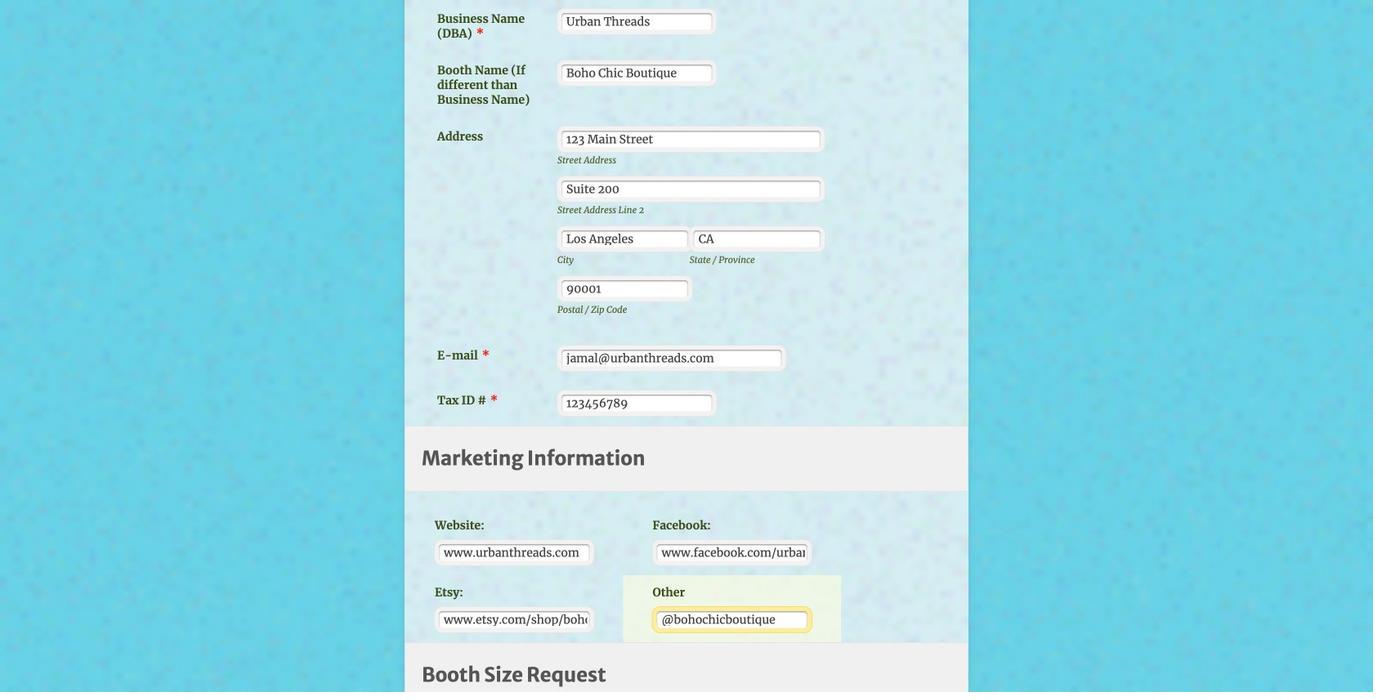 Task type: vqa. For each thing, say whether or not it's contained in the screenshot.
Banner
no



Task type: locate. For each thing, give the bounding box(es) containing it.
ex: myname@example.com email field
[[562, 350, 782, 367]]

  text field
[[562, 231, 688, 248], [694, 231, 821, 248], [562, 281, 688, 298], [562, 395, 712, 412], [657, 544, 808, 562], [657, 611, 808, 629]]

None text field
[[562, 65, 712, 82]]

  text field
[[562, 13, 712, 30], [562, 131, 820, 148], [562, 181, 820, 198], [439, 544, 590, 562], [439, 611, 590, 629]]



